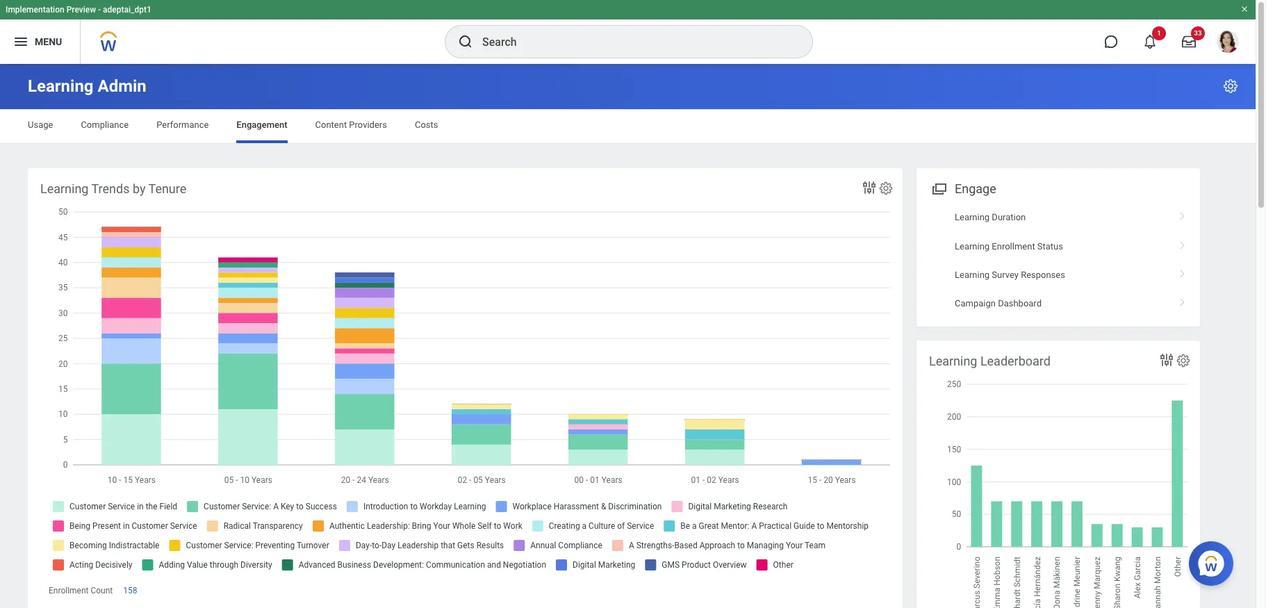 Task type: locate. For each thing, give the bounding box(es) containing it.
chevron right image
[[1174, 236, 1192, 250], [1174, 265, 1192, 279], [1174, 294, 1192, 308]]

1 vertical spatial chevron right image
[[1174, 265, 1192, 279]]

1 horizontal spatial configure and view chart data image
[[1159, 352, 1176, 369]]

providers
[[349, 120, 387, 130]]

costs
[[415, 120, 438, 130]]

compliance
[[81, 120, 129, 130]]

enrollment count
[[49, 586, 113, 596]]

33 button
[[1174, 26, 1206, 57]]

dashboard
[[999, 299, 1042, 309]]

configure and view chart data image
[[861, 179, 878, 196], [1159, 352, 1176, 369]]

enrollment up the 'learning survey responses'
[[992, 241, 1036, 251]]

search image
[[458, 33, 474, 50]]

learning for learning duration
[[955, 212, 990, 223]]

1 vertical spatial configure and view chart data image
[[1159, 352, 1176, 369]]

learning up usage
[[28, 76, 94, 96]]

responses
[[1021, 270, 1066, 280]]

status
[[1038, 241, 1064, 251]]

learning inside learning survey responses link
[[955, 270, 990, 280]]

chevron right image inside learning enrollment status link
[[1174, 236, 1192, 250]]

0 vertical spatial enrollment
[[992, 241, 1036, 251]]

0 horizontal spatial configure and view chart data image
[[861, 179, 878, 196]]

notifications large image
[[1144, 35, 1158, 49]]

learning inside "learning duration" link
[[955, 212, 990, 223]]

learning duration
[[955, 212, 1026, 223]]

chevron right image for status
[[1174, 236, 1192, 250]]

Search Workday  search field
[[483, 26, 784, 57]]

1 button
[[1135, 26, 1167, 57]]

list containing learning duration
[[917, 203, 1201, 318]]

158 button
[[123, 586, 139, 597]]

2 chevron right image from the top
[[1174, 265, 1192, 279]]

learning down campaign
[[930, 354, 978, 369]]

0 vertical spatial chevron right image
[[1174, 236, 1192, 250]]

learning left trends
[[40, 181, 89, 196]]

campaign dashboard
[[955, 299, 1042, 309]]

learning down engage on the top right of page
[[955, 212, 990, 223]]

learning for learning leaderboard
[[930, 354, 978, 369]]

158
[[123, 586, 137, 596]]

content
[[315, 120, 347, 130]]

adeptai_dpt1
[[103, 5, 151, 15]]

learning inside learning trends by tenure element
[[40, 181, 89, 196]]

configure and view chart data image for learning trends by tenure
[[861, 179, 878, 196]]

engage
[[955, 181, 997, 196]]

enrollment inside learning trends by tenure element
[[49, 586, 89, 596]]

tab list containing usage
[[14, 110, 1243, 143]]

learning enrollment status link
[[917, 232, 1201, 261]]

chevron right image inside learning survey responses link
[[1174, 265, 1192, 279]]

learning inside learning enrollment status link
[[955, 241, 990, 251]]

tenure
[[148, 181, 187, 196]]

learning
[[28, 76, 94, 96], [40, 181, 89, 196], [955, 212, 990, 223], [955, 241, 990, 251], [955, 270, 990, 280], [930, 354, 978, 369]]

learning enrollment status
[[955, 241, 1064, 251]]

1 vertical spatial enrollment
[[49, 586, 89, 596]]

configure and view chart data image left configure learning leaderboard icon
[[1159, 352, 1176, 369]]

0 horizontal spatial enrollment
[[49, 586, 89, 596]]

learning for learning enrollment status
[[955, 241, 990, 251]]

3 chevron right image from the top
[[1174, 294, 1192, 308]]

implementation
[[6, 5, 64, 15]]

configure and view chart data image left 'configure learning trends by tenure' image
[[861, 179, 878, 196]]

usage
[[28, 120, 53, 130]]

menu button
[[0, 19, 80, 64]]

by
[[133, 181, 146, 196]]

1 chevron right image from the top
[[1174, 236, 1192, 250]]

enrollment left count
[[49, 586, 89, 596]]

0 vertical spatial configure and view chart data image
[[861, 179, 878, 196]]

2 vertical spatial chevron right image
[[1174, 294, 1192, 308]]

campaign dashboard link
[[917, 289, 1201, 318]]

learning down learning duration
[[955, 241, 990, 251]]

preview
[[67, 5, 96, 15]]

list
[[917, 203, 1201, 318]]

enrollment
[[992, 241, 1036, 251], [49, 586, 89, 596]]

learning up campaign
[[955, 270, 990, 280]]

1 horizontal spatial enrollment
[[992, 241, 1036, 251]]

tab list
[[14, 110, 1243, 143]]

configure and view chart data image inside learning trends by tenure element
[[861, 179, 878, 196]]

learning inside learning leaderboard element
[[930, 354, 978, 369]]

learning leaderboard element
[[917, 341, 1201, 608]]



Task type: vqa. For each thing, say whether or not it's contained in the screenshot.
left inbox icon
no



Task type: describe. For each thing, give the bounding box(es) containing it.
campaign
[[955, 299, 996, 309]]

inbox large image
[[1183, 35, 1197, 49]]

menu banner
[[0, 0, 1256, 64]]

learning for learning survey responses
[[955, 270, 990, 280]]

trends
[[91, 181, 130, 196]]

survey
[[992, 270, 1019, 280]]

enrollment inside learning enrollment status link
[[992, 241, 1036, 251]]

learning duration link
[[917, 203, 1201, 232]]

list inside learning admin main content
[[917, 203, 1201, 318]]

-
[[98, 5, 101, 15]]

tab list inside learning admin main content
[[14, 110, 1243, 143]]

configure and view chart data image for learning leaderboard
[[1159, 352, 1176, 369]]

learning for learning admin
[[28, 76, 94, 96]]

close environment banner image
[[1241, 5, 1249, 13]]

learning survey responses link
[[917, 261, 1201, 289]]

implementation preview -   adeptai_dpt1
[[6, 5, 151, 15]]

learning admin main content
[[0, 64, 1256, 608]]

33
[[1195, 29, 1203, 37]]

1
[[1158, 29, 1162, 37]]

learning leaderboard
[[930, 354, 1051, 369]]

learning trends by tenure element
[[28, 168, 903, 608]]

count
[[91, 586, 113, 596]]

learning for learning trends by tenure
[[40, 181, 89, 196]]

learning trends by tenure
[[40, 181, 187, 196]]

content providers
[[315, 120, 387, 130]]

chevron right image for responses
[[1174, 265, 1192, 279]]

engagement
[[237, 120, 288, 130]]

duration
[[992, 212, 1026, 223]]

learning admin
[[28, 76, 147, 96]]

performance
[[157, 120, 209, 130]]

leaderboard
[[981, 354, 1051, 369]]

configure this page image
[[1223, 78, 1240, 95]]

configure learning trends by tenure image
[[879, 181, 894, 196]]

learning survey responses
[[955, 270, 1066, 280]]

profile logan mcneil image
[[1217, 31, 1240, 56]]

admin
[[98, 76, 147, 96]]

justify image
[[13, 33, 29, 50]]

menu
[[35, 36, 62, 47]]

chevron right image inside campaign dashboard link
[[1174, 294, 1192, 308]]

menu group image
[[930, 179, 948, 197]]

chevron right image
[[1174, 207, 1192, 221]]

configure learning leaderboard image
[[1176, 353, 1192, 369]]



